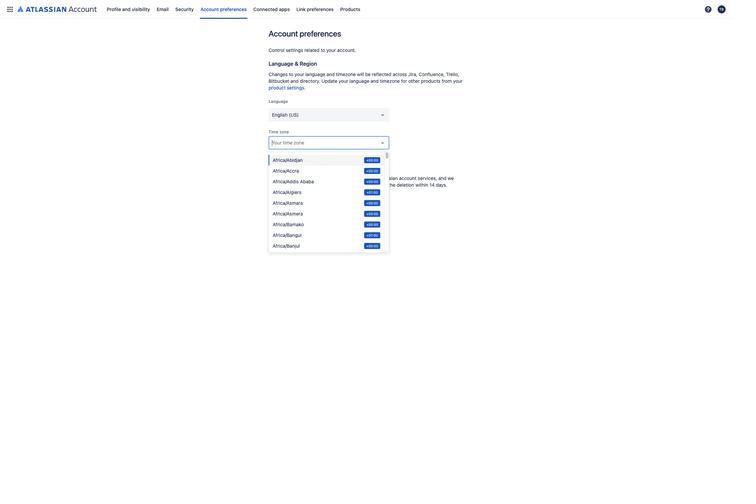 Task type: vqa. For each thing, say whether or not it's contained in the screenshot.
'English (US)'
yes



Task type: describe. For each thing, give the bounding box(es) containing it.
your left account,
[[306, 175, 316, 181]]

other
[[409, 78, 420, 84]]

changes to your language and timezone will be reflected across jira, confluence, trello, bitbucket and directory. update your language and timezone for other products from your product settings.
[[269, 71, 463, 91]]

ababa
[[300, 179, 314, 185]]

account inside when you delete your account, you lose access to atlassian account services, and we permanently delete your personal data. you can cancel the deletion within 14 days.
[[399, 175, 417, 181]]

directory.
[[300, 78, 320, 84]]

your down trello,
[[453, 78, 463, 84]]

banner containing profile and visibility
[[0, 0, 733, 19]]

data.
[[343, 182, 354, 188]]

can
[[364, 182, 372, 188]]

atlassian
[[379, 175, 398, 181]]

settings.
[[287, 85, 306, 91]]

africa/banjul
[[273, 243, 300, 249]]

be
[[365, 71, 371, 77]]

manage profile menu element
[[4, 0, 702, 19]]

language for language
[[269, 99, 288, 104]]

africa/asmera
[[273, 211, 303, 217]]

your up africa/accra
[[286, 161, 297, 167]]

link
[[297, 6, 306, 12]]

for
[[401, 78, 407, 84]]

+03:00 for africa/addis ababa
[[366, 180, 378, 184]]

delete account
[[273, 198, 306, 203]]

preferences for account preferences link
[[220, 6, 247, 12]]

product settings. link
[[269, 85, 306, 91]]

delete for delete account
[[273, 198, 287, 203]]

africa/bamako
[[273, 222, 304, 227]]

help image
[[704, 5, 713, 13]]

security link
[[173, 4, 196, 15]]

0 vertical spatial account
[[299, 161, 319, 167]]

account preferences inside account preferences link
[[201, 6, 247, 12]]

will
[[357, 71, 364, 77]]

time zone
[[269, 129, 289, 135]]

from
[[442, 78, 452, 84]]

and inside profile and visibility link
[[122, 6, 131, 12]]

account preferences link
[[199, 4, 249, 15]]

preferences for link preferences link
[[307, 6, 334, 12]]

1 vertical spatial zone
[[294, 140, 304, 146]]

0 vertical spatial delete
[[292, 175, 305, 181]]

to inside changes to your language and timezone will be reflected across jira, confluence, trello, bitbucket and directory. update your language and timezone for other products from your product settings.
[[289, 71, 293, 77]]

trello,
[[446, 71, 459, 77]]

preferences up the control settings related to your account.
[[300, 29, 341, 38]]

your left account.
[[326, 47, 336, 53]]

+01:00 for africa/algiers
[[367, 191, 378, 195]]

account inside button
[[288, 198, 306, 203]]

account,
[[317, 175, 336, 181]]

0 horizontal spatial zone
[[279, 129, 289, 135]]

2 you from the left
[[337, 175, 345, 181]]

14
[[430, 182, 435, 188]]

control settings related to your account.
[[269, 47, 356, 53]]

account.
[[337, 47, 356, 53]]

to inside when you delete your account, you lose access to atlassian account services, and we permanently delete your personal data. you can cancel the deletion within 14 days.
[[373, 175, 377, 181]]

account inside manage profile menu element
[[201, 6, 219, 12]]

english (us)
[[272, 112, 299, 118]]

your down account,
[[312, 182, 321, 188]]

africa/asmara
[[273, 200, 303, 206]]

1 horizontal spatial timezone
[[380, 78, 400, 84]]

delete for delete your account
[[269, 161, 285, 167]]

email
[[157, 6, 169, 12]]

switch to... image
[[6, 5, 14, 13]]

and up update
[[327, 71, 335, 77]]

africa/addis
[[273, 179, 299, 185]]

when
[[269, 175, 281, 181]]

0 horizontal spatial language
[[306, 71, 325, 77]]

1 horizontal spatial to
[[321, 47, 325, 53]]

and down be
[[371, 78, 379, 84]]

your down &
[[295, 71, 304, 77]]

visibility
[[132, 6, 150, 12]]

when you delete your account, you lose access to atlassian account services, and we permanently delete your personal data. you can cancel the deletion within 14 days.
[[269, 175, 454, 188]]

1 horizontal spatial account preferences
[[269, 29, 341, 38]]

jira,
[[408, 71, 418, 77]]

+01:00 for africa/bangui
[[367, 233, 378, 238]]

update
[[322, 78, 338, 84]]

link preferences link
[[295, 4, 336, 15]]

(us)
[[289, 112, 299, 118]]

1 vertical spatial delete
[[297, 182, 311, 188]]

your right update
[[339, 78, 348, 84]]

days.
[[436, 182, 448, 188]]



Task type: locate. For each thing, give the bounding box(es) containing it.
apps
[[279, 6, 290, 12]]

access
[[357, 175, 372, 181]]

banner
[[0, 0, 733, 19]]

1 vertical spatial +03:00
[[366, 201, 378, 205]]

africa/abidjan
[[273, 157, 303, 163]]

1 vertical spatial delete
[[273, 198, 287, 203]]

preferences
[[220, 6, 247, 12], [307, 6, 334, 12], [300, 29, 341, 38]]

account
[[201, 6, 219, 12], [269, 29, 298, 38]]

+03:00 for africa/asmera
[[366, 212, 378, 216]]

changes
[[269, 71, 288, 77]]

1 vertical spatial +01:00
[[367, 233, 378, 238]]

deletion
[[397, 182, 414, 188]]

region
[[300, 61, 317, 67]]

2 vertical spatial +03:00
[[366, 212, 378, 216]]

language up directory. on the top of the page
[[306, 71, 325, 77]]

language & region
[[269, 61, 317, 67]]

account right security
[[201, 6, 219, 12]]

email link
[[155, 4, 171, 15]]

related
[[305, 47, 320, 53]]

connected apps
[[254, 6, 290, 12]]

your
[[326, 47, 336, 53], [295, 71, 304, 77], [339, 78, 348, 84], [453, 78, 463, 84], [286, 161, 297, 167], [306, 175, 316, 181], [312, 182, 321, 188]]

1 horizontal spatial zone
[[294, 140, 304, 146]]

language up english
[[269, 99, 288, 104]]

your time zone
[[272, 140, 304, 146]]

lose
[[346, 175, 355, 181]]

1 vertical spatial to
[[289, 71, 293, 77]]

zone right time
[[294, 140, 304, 146]]

africa/addis ababa
[[273, 179, 314, 185]]

time
[[283, 140, 293, 146]]

account up ababa
[[299, 161, 319, 167]]

1 +00:00 from the top
[[366, 158, 378, 162]]

cancel
[[373, 182, 387, 188]]

0 vertical spatial +03:00
[[366, 180, 378, 184]]

0 horizontal spatial to
[[289, 71, 293, 77]]

reflected
[[372, 71, 392, 77]]

1 vertical spatial language
[[350, 78, 369, 84]]

confluence,
[[419, 71, 445, 77]]

zone right "time" at the top of the page
[[279, 129, 289, 135]]

and up settings.
[[291, 78, 299, 84]]

1 vertical spatial timezone
[[380, 78, 400, 84]]

0 vertical spatial timezone
[[336, 71, 356, 77]]

across
[[393, 71, 407, 77]]

products
[[340, 6, 360, 12]]

+00:00 for africa/bamako
[[366, 223, 378, 227]]

link preferences
[[297, 6, 334, 12]]

security
[[175, 6, 194, 12]]

account up control
[[269, 29, 298, 38]]

account
[[299, 161, 319, 167], [399, 175, 417, 181], [288, 198, 306, 203]]

1 horizontal spatial account
[[269, 29, 298, 38]]

2 vertical spatial to
[[373, 175, 377, 181]]

preferences left the 'connected'
[[220, 6, 247, 12]]

0 vertical spatial zone
[[279, 129, 289, 135]]

africa/accra
[[273, 168, 299, 174]]

and inside when you delete your account, you lose access to atlassian account services, and we permanently delete your personal data. you can cancel the deletion within 14 days.
[[439, 175, 447, 181]]

language for language & region
[[269, 61, 293, 67]]

0 vertical spatial +01:00
[[367, 191, 378, 195]]

control
[[269, 47, 285, 53]]

open image for your time zone
[[379, 139, 387, 147]]

and right profile
[[122, 6, 131, 12]]

1 you from the left
[[283, 175, 290, 181]]

products link
[[338, 4, 362, 15]]

to right related
[[321, 47, 325, 53]]

and
[[122, 6, 131, 12], [327, 71, 335, 77], [291, 78, 299, 84], [371, 78, 379, 84], [439, 175, 447, 181]]

you up data. at top
[[337, 175, 345, 181]]

0 vertical spatial delete
[[269, 161, 285, 167]]

delete account button
[[269, 195, 310, 206]]

2 language from the top
[[269, 99, 288, 104]]

delete down africa/algiers
[[273, 198, 287, 203]]

account image
[[718, 5, 726, 13]]

timezone down the "reflected"
[[380, 78, 400, 84]]

services,
[[418, 175, 437, 181]]

0 vertical spatial account preferences
[[201, 6, 247, 12]]

delete your account
[[269, 161, 319, 167]]

0 vertical spatial to
[[321, 47, 325, 53]]

settings
[[286, 47, 303, 53]]

open image for english (us)
[[379, 111, 387, 119]]

delete up africa/algiers
[[297, 182, 311, 188]]

to down language & region
[[289, 71, 293, 77]]

+00:00 for africa/abidjan
[[366, 158, 378, 162]]

2 +03:00 from the top
[[366, 201, 378, 205]]

1 open image from the top
[[379, 111, 387, 119]]

products
[[421, 78, 441, 84]]

zone
[[279, 129, 289, 135], [294, 140, 304, 146]]

you
[[283, 175, 290, 181], [337, 175, 345, 181]]

product
[[269, 85, 286, 91]]

timezone left will
[[336, 71, 356, 77]]

0 horizontal spatial account
[[201, 6, 219, 12]]

1 language from the top
[[269, 61, 293, 67]]

3 +00:00 from the top
[[366, 223, 378, 227]]

permanently
[[269, 182, 296, 188]]

1 vertical spatial account
[[269, 29, 298, 38]]

connected apps link
[[251, 4, 292, 15]]

1 +01:00 from the top
[[367, 191, 378, 195]]

0 vertical spatial language
[[269, 61, 293, 67]]

0 vertical spatial account
[[201, 6, 219, 12]]

+03:00 for africa/asmara
[[366, 201, 378, 205]]

0 vertical spatial open image
[[379, 111, 387, 119]]

+00:00 for africa/accra
[[366, 169, 378, 173]]

personal
[[323, 182, 341, 188]]

1 +03:00 from the top
[[366, 180, 378, 184]]

bitbucket
[[269, 78, 289, 84]]

language up changes
[[269, 61, 293, 67]]

profile and visibility
[[107, 6, 150, 12]]

we
[[448, 175, 454, 181]]

1 vertical spatial account
[[399, 175, 417, 181]]

preferences right link
[[307, 6, 334, 12]]

the
[[389, 182, 396, 188]]

0 horizontal spatial account preferences
[[201, 6, 247, 12]]

4 +00:00 from the top
[[366, 244, 378, 248]]

&
[[295, 61, 299, 67]]

to
[[321, 47, 325, 53], [289, 71, 293, 77], [373, 175, 377, 181]]

language
[[306, 71, 325, 77], [350, 78, 369, 84]]

+01:00
[[367, 191, 378, 195], [367, 233, 378, 238]]

within
[[416, 182, 428, 188]]

to up 'cancel'
[[373, 175, 377, 181]]

open image
[[379, 111, 387, 119], [379, 139, 387, 147]]

account preferences
[[201, 6, 247, 12], [269, 29, 341, 38]]

+00:00 for africa/banjul
[[366, 244, 378, 248]]

profile and visibility link
[[105, 4, 152, 15]]

delete
[[292, 175, 305, 181], [297, 182, 311, 188]]

0 vertical spatial language
[[306, 71, 325, 77]]

0 horizontal spatial you
[[283, 175, 290, 181]]

1 vertical spatial open image
[[379, 139, 387, 147]]

delete inside button
[[273, 198, 287, 203]]

you down africa/accra
[[283, 175, 290, 181]]

1 horizontal spatial language
[[350, 78, 369, 84]]

profile
[[107, 6, 121, 12]]

language
[[269, 61, 293, 67], [269, 99, 288, 104]]

connected
[[254, 6, 278, 12]]

and up days.
[[439, 175, 447, 181]]

2 +01:00 from the top
[[367, 233, 378, 238]]

english
[[272, 112, 288, 118]]

2 +00:00 from the top
[[366, 169, 378, 173]]

africa/algiers
[[273, 190, 302, 195]]

2 vertical spatial account
[[288, 198, 306, 203]]

delete down africa/accra
[[292, 175, 305, 181]]

language down will
[[350, 78, 369, 84]]

time
[[269, 129, 278, 135]]

account up deletion
[[399, 175, 417, 181]]

you
[[355, 182, 363, 188]]

2 horizontal spatial to
[[373, 175, 377, 181]]

1 vertical spatial account preferences
[[269, 29, 341, 38]]

+00:00
[[366, 158, 378, 162], [366, 169, 378, 173], [366, 223, 378, 227], [366, 244, 378, 248]]

delete
[[269, 161, 285, 167], [273, 198, 287, 203]]

None text field
[[272, 112, 273, 118], [272, 140, 273, 146], [272, 112, 273, 118], [272, 140, 273, 146]]

timezone
[[336, 71, 356, 77], [380, 78, 400, 84]]

+03:00
[[366, 180, 378, 184], [366, 201, 378, 205], [366, 212, 378, 216]]

0 horizontal spatial timezone
[[336, 71, 356, 77]]

3 +03:00 from the top
[[366, 212, 378, 216]]

1 horizontal spatial you
[[337, 175, 345, 181]]

2 open image from the top
[[379, 139, 387, 147]]

account down africa/algiers
[[288, 198, 306, 203]]

1 vertical spatial language
[[269, 99, 288, 104]]

delete up africa/accra
[[269, 161, 285, 167]]

your
[[272, 140, 282, 146]]

africa/bangui
[[273, 232, 302, 238]]



